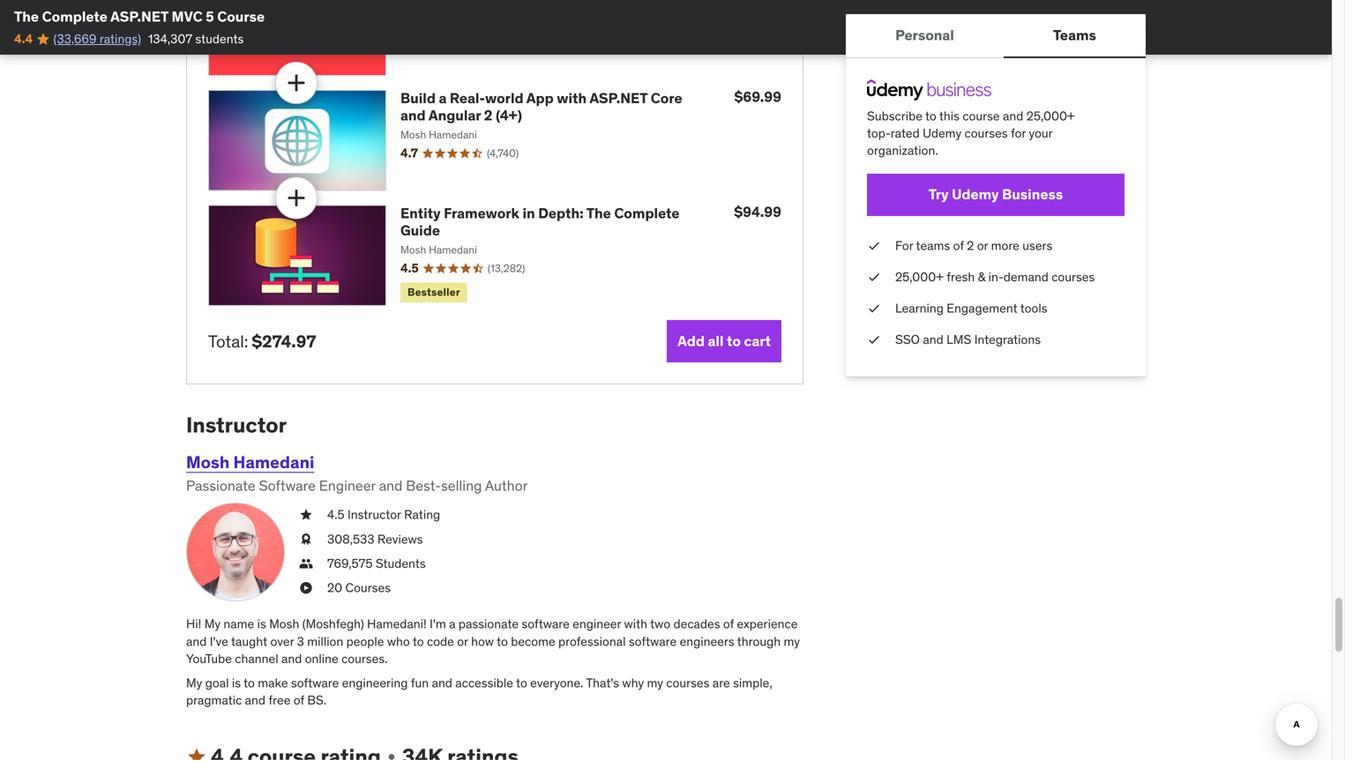 Task type: vqa. For each thing, say whether or not it's contained in the screenshot.
"Entity"
yes



Task type: locate. For each thing, give the bounding box(es) containing it.
134,307
[[148, 31, 192, 47]]

business
[[1002, 185, 1063, 204]]

mosh down guide
[[401, 243, 426, 257]]

professional
[[559, 634, 626, 650]]

4.5 up "308,533"
[[327, 507, 345, 523]]

xsmall image left sso
[[867, 331, 881, 349]]

my down experience
[[784, 634, 800, 650]]

0 horizontal spatial asp.net
[[110, 7, 168, 26]]

my
[[186, 675, 202, 691]]

demand
[[1004, 269, 1049, 285]]

0 vertical spatial 25,000+
[[1027, 108, 1075, 124]]

mosh inside mosh hamedani passionate software engineer and best-selling author
[[186, 452, 230, 473]]

sso and lms integrations
[[896, 332, 1041, 348]]

software down two
[[629, 634, 677, 650]]

1 vertical spatial complete
[[614, 204, 680, 223]]

0 horizontal spatial of
[[294, 693, 304, 709]]

courses right demand
[[1052, 269, 1095, 285]]

2 vertical spatial xsmall image
[[299, 531, 313, 548]]

xsmall image
[[867, 331, 881, 349], [299, 507, 313, 524], [299, 531, 313, 548]]

1 horizontal spatial a
[[449, 616, 456, 632]]

0 vertical spatial asp.net
[[110, 7, 168, 26]]

mosh inside build a real-world app with asp.net core and angular 2 (4+) mosh hamedani
[[401, 128, 426, 142]]

0 horizontal spatial my
[[647, 675, 663, 691]]

xsmall image left for
[[867, 237, 881, 254]]

xsmall image
[[867, 237, 881, 254], [867, 269, 881, 286], [867, 300, 881, 317], [299, 555, 313, 573], [299, 580, 313, 597], [385, 750, 399, 761]]

are
[[713, 675, 730, 691]]

$69.99
[[734, 88, 782, 106]]

a right build
[[439, 89, 447, 107]]

mosh inside hi! my name is mosh (moshfegh) hamedani! i'm a passionate software engineer with two decades of experience and i've taught over 3 million people who to code or how to become professional software engineers through my youtube channel and online courses. my goal is to make software engineering fun and accessible to everyone. that's why my courses are simple, pragmatic and free of bs.
[[269, 616, 299, 632]]

to right how
[[497, 634, 508, 650]]

lms
[[947, 332, 972, 348]]

subscribe to this course and 25,000+ top‑rated udemy courses for your organization.
[[867, 108, 1075, 159]]

1 vertical spatial xsmall image
[[299, 507, 313, 524]]

a right i'm
[[449, 616, 456, 632]]

2 horizontal spatial software
[[629, 634, 677, 650]]

my right why
[[647, 675, 663, 691]]

1 vertical spatial udemy
[[952, 185, 999, 204]]

udemy right try
[[952, 185, 999, 204]]

0 horizontal spatial is
[[232, 675, 241, 691]]

xsmall image left learning
[[867, 300, 881, 317]]

complete
[[42, 7, 108, 26], [614, 204, 680, 223]]

goal
[[205, 675, 229, 691]]

1 horizontal spatial the
[[586, 204, 611, 223]]

2 horizontal spatial courses
[[1052, 269, 1095, 285]]

mosh up passionate
[[186, 452, 230, 473]]

courses left are at the right bottom of the page
[[666, 675, 710, 691]]

0 vertical spatial complete
[[42, 7, 108, 26]]

1 vertical spatial a
[[449, 616, 456, 632]]

complete right "depth:"
[[614, 204, 680, 223]]

0 horizontal spatial or
[[457, 634, 468, 650]]

medium image
[[186, 747, 207, 761]]

0 vertical spatial the
[[14, 7, 39, 26]]

courses down course in the right of the page
[[965, 125, 1008, 141]]

xsmall image left "308,533"
[[299, 531, 313, 548]]

a
[[439, 89, 447, 107], [449, 616, 456, 632]]

udemy down the "this"
[[923, 125, 962, 141]]

total: $274.97
[[208, 331, 316, 352]]

instructor up mosh hamedani link
[[186, 412, 287, 439]]

and up 4.5 instructor rating
[[379, 477, 403, 495]]

3
[[297, 634, 304, 650]]

software
[[522, 616, 570, 632], [629, 634, 677, 650], [291, 675, 339, 691]]

and right 'fun'
[[432, 675, 453, 691]]

software
[[259, 477, 316, 495]]

is right goal
[[232, 675, 241, 691]]

the right "depth:"
[[586, 204, 611, 223]]

2 vertical spatial hamedani
[[233, 452, 314, 473]]

this
[[940, 108, 960, 124]]

0 vertical spatial is
[[257, 616, 266, 632]]

0 horizontal spatial instructor
[[186, 412, 287, 439]]

1 vertical spatial hamedani
[[429, 243, 477, 257]]

and up 4.7
[[401, 106, 426, 124]]

to left the "this"
[[926, 108, 937, 124]]

and inside mosh hamedani passionate software engineer and best-selling author
[[379, 477, 403, 495]]

1 horizontal spatial complete
[[614, 204, 680, 223]]

25,000+ up your
[[1027, 108, 1075, 124]]

25,000+ up learning
[[896, 269, 944, 285]]

is up taught
[[257, 616, 266, 632]]

0 vertical spatial software
[[522, 616, 570, 632]]

hamedani up software at the left
[[233, 452, 314, 473]]

1 vertical spatial of
[[723, 616, 734, 632]]

xsmall image for 20 courses
[[299, 580, 313, 597]]

1 vertical spatial asp.net
[[590, 89, 648, 107]]

tools
[[1021, 300, 1048, 316]]

0 horizontal spatial 4.5
[[327, 507, 345, 523]]

xsmall image left 769,575
[[299, 555, 313, 573]]

1 horizontal spatial with
[[624, 616, 648, 632]]

tab list
[[846, 14, 1146, 58]]

2
[[484, 106, 493, 124], [967, 238, 974, 253]]

a inside build a real-world app with asp.net core and angular 2 (4+) mosh hamedani
[[439, 89, 447, 107]]

of up engineers
[[723, 616, 734, 632]]

udemy business image
[[867, 79, 992, 101]]

2 vertical spatial courses
[[666, 675, 710, 691]]

i've
[[210, 634, 228, 650]]

1 vertical spatial instructor
[[348, 507, 401, 523]]

cart
[[744, 332, 771, 350]]

add all to cart button
[[667, 320, 782, 363]]

pragmatic
[[186, 693, 242, 709]]

or left how
[[457, 634, 468, 650]]

0 horizontal spatial the
[[14, 7, 39, 26]]

and down the 3
[[281, 651, 302, 667]]

learning engagement tools
[[896, 300, 1048, 316]]

with
[[557, 89, 587, 107], [624, 616, 648, 632]]

students
[[376, 556, 426, 572]]

0 horizontal spatial 2
[[484, 106, 493, 124]]

reviews
[[378, 531, 423, 547]]

courses inside hi! my name is mosh (moshfegh) hamedani! i'm a passionate software engineer with two decades of experience and i've taught over 3 million people who to code or how to become professional software engineers through my youtube channel and online courses. my goal is to make software engineering fun and accessible to everyone. that's why my courses are simple, pragmatic and free of bs.
[[666, 675, 710, 691]]

of
[[953, 238, 964, 253], [723, 616, 734, 632], [294, 693, 304, 709]]

software up 'bs.'
[[291, 675, 339, 691]]

25,000+
[[1027, 108, 1075, 124], [896, 269, 944, 285]]

xsmall image for 308,533
[[299, 531, 313, 548]]

xsmall image down engineering
[[385, 750, 399, 761]]

add
[[678, 332, 705, 350]]

complete up (33,669
[[42, 7, 108, 26]]

instructor up 308,533 reviews
[[348, 507, 401, 523]]

1 horizontal spatial is
[[257, 616, 266, 632]]

1 horizontal spatial software
[[522, 616, 570, 632]]

or left the more
[[977, 238, 988, 253]]

hamedani down the angular
[[429, 128, 477, 142]]

1 horizontal spatial of
[[723, 616, 734, 632]]

1 horizontal spatial 25,000+
[[1027, 108, 1075, 124]]

0 vertical spatial a
[[439, 89, 447, 107]]

for
[[896, 238, 914, 253]]

to right the 'all'
[[727, 332, 741, 350]]

the inside entity framework in depth: the complete guide mosh hamedani
[[586, 204, 611, 223]]

2 left (4+)
[[484, 106, 493, 124]]

in
[[523, 204, 535, 223]]

of left 'bs.'
[[294, 693, 304, 709]]

hamedani down guide
[[429, 243, 477, 257]]

xsmall image for for teams of 2 or more users
[[867, 237, 881, 254]]

hamedani
[[429, 128, 477, 142], [429, 243, 477, 257], [233, 452, 314, 473]]

0 vertical spatial 4.5
[[401, 260, 419, 276]]

1 vertical spatial with
[[624, 616, 648, 632]]

with right app
[[557, 89, 587, 107]]

0 horizontal spatial with
[[557, 89, 587, 107]]

(33,669 ratings)
[[53, 31, 141, 47]]

software up become at the left of page
[[522, 616, 570, 632]]

guide
[[401, 221, 440, 239]]

of right teams
[[953, 238, 964, 253]]

0 vertical spatial xsmall image
[[867, 331, 881, 349]]

that's
[[586, 675, 619, 691]]

and
[[401, 106, 426, 124], [1003, 108, 1024, 124], [923, 332, 944, 348], [379, 477, 403, 495], [186, 634, 207, 650], [281, 651, 302, 667], [432, 675, 453, 691], [245, 693, 266, 709]]

1 horizontal spatial asp.net
[[590, 89, 648, 107]]

1 vertical spatial or
[[457, 634, 468, 650]]

0 vertical spatial of
[[953, 238, 964, 253]]

0 vertical spatial courses
[[965, 125, 1008, 141]]

everyone.
[[530, 675, 584, 691]]

to
[[926, 108, 937, 124], [727, 332, 741, 350], [413, 634, 424, 650], [497, 634, 508, 650], [244, 675, 255, 691], [516, 675, 527, 691]]

4.7
[[401, 145, 418, 161]]

and up for
[[1003, 108, 1024, 124]]

asp.net
[[110, 7, 168, 26], [590, 89, 648, 107]]

1 vertical spatial 4.5
[[327, 507, 345, 523]]

xsmall image for 25,000+ fresh & in-demand courses
[[867, 269, 881, 286]]

and inside subscribe to this course and 25,000+ top‑rated udemy courses for your organization.
[[1003, 108, 1024, 124]]

1 horizontal spatial or
[[977, 238, 988, 253]]

taught
[[231, 634, 267, 650]]

people
[[346, 634, 384, 650]]

1 horizontal spatial instructor
[[348, 507, 401, 523]]

1 vertical spatial 25,000+
[[896, 269, 944, 285]]

courses inside subscribe to this course and 25,000+ top‑rated udemy courses for your organization.
[[965, 125, 1008, 141]]

xsmall image left fresh
[[867, 269, 881, 286]]

instructor
[[186, 412, 287, 439], [348, 507, 401, 523]]

769,575
[[327, 556, 373, 572]]

0 vertical spatial hamedani
[[429, 128, 477, 142]]

or inside hi! my name is mosh (moshfegh) hamedani! i'm a passionate software engineer with two decades of experience and i've taught over 3 million people who to code or how to become professional software engineers through my youtube channel and online courses. my goal is to make software engineering fun and accessible to everyone. that's why my courses are simple, pragmatic and free of bs.
[[457, 634, 468, 650]]

0 vertical spatial or
[[977, 238, 988, 253]]

the up "4.4"
[[14, 7, 39, 26]]

engineers
[[680, 634, 735, 650]]

1 vertical spatial the
[[586, 204, 611, 223]]

fresh
[[947, 269, 975, 285]]

2 vertical spatial of
[[294, 693, 304, 709]]

mosh up over
[[269, 616, 299, 632]]

personal
[[896, 26, 955, 44]]

add all to cart
[[678, 332, 771, 350]]

build
[[401, 89, 436, 107]]

mosh inside entity framework in depth: the complete guide mosh hamedani
[[401, 243, 426, 257]]

xsmall image left the 20 on the bottom left
[[299, 580, 313, 597]]

xsmall image down software at the left
[[299, 507, 313, 524]]

4.5 up bestseller at the top left of the page
[[401, 260, 419, 276]]

xsmall image for learning engagement tools
[[867, 300, 881, 317]]

ratings)
[[100, 31, 141, 47]]

4.5
[[401, 260, 419, 276], [327, 507, 345, 523]]

2 vertical spatial software
[[291, 675, 339, 691]]

0 horizontal spatial courses
[[666, 675, 710, 691]]

0 vertical spatial 2
[[484, 106, 493, 124]]

or
[[977, 238, 988, 253], [457, 634, 468, 650]]

asp.net left core
[[590, 89, 648, 107]]

1 horizontal spatial courses
[[965, 125, 1008, 141]]

0 horizontal spatial a
[[439, 89, 447, 107]]

for
[[1011, 125, 1026, 141]]

try
[[929, 185, 949, 204]]

25,000+ fresh & in-demand courses
[[896, 269, 1095, 285]]

i'm
[[430, 616, 446, 632]]

0 vertical spatial udemy
[[923, 125, 962, 141]]

1 horizontal spatial 4.5
[[401, 260, 419, 276]]

1 vertical spatial 2
[[967, 238, 974, 253]]

asp.net up ratings)
[[110, 7, 168, 26]]

1 horizontal spatial my
[[784, 634, 800, 650]]

0 horizontal spatial 25,000+
[[896, 269, 944, 285]]

and down hi! my
[[186, 634, 207, 650]]

2 up fresh
[[967, 238, 974, 253]]

teams button
[[1004, 14, 1146, 56]]

mosh up 4.7
[[401, 128, 426, 142]]

20 courses
[[327, 580, 391, 596]]

with left two
[[624, 616, 648, 632]]

mosh
[[401, 128, 426, 142], [401, 243, 426, 257], [186, 452, 230, 473], [269, 616, 299, 632]]

teams
[[1053, 26, 1097, 44]]

engagement
[[947, 300, 1018, 316]]

0 vertical spatial with
[[557, 89, 587, 107]]

learning
[[896, 300, 944, 316]]

4740 reviews element
[[487, 146, 519, 161]]

author
[[485, 477, 528, 495]]



Task type: describe. For each thing, give the bounding box(es) containing it.
$274.97
[[252, 331, 316, 352]]

with inside build a real-world app with asp.net core and angular 2 (4+) mosh hamedani
[[557, 89, 587, 107]]

1 vertical spatial courses
[[1052, 269, 1095, 285]]

with inside hi! my name is mosh (moshfegh) hamedani! i'm a passionate software engineer with two decades of experience and i've taught over 3 million people who to code or how to become professional software engineers through my youtube channel and online courses. my goal is to make software engineering fun and accessible to everyone. that's why my courses are simple, pragmatic and free of bs.
[[624, 616, 648, 632]]

0 horizontal spatial complete
[[42, 7, 108, 26]]

308,533 reviews
[[327, 531, 423, 547]]

to inside button
[[727, 332, 741, 350]]

hi! my name is mosh (moshfegh) hamedani! i'm a passionate software engineer with two decades of experience and i've taught over 3 million people who to code or how to become professional software engineers through my youtube channel and online courses. my goal is to make software engineering fun and accessible to everyone. that's why my courses are simple, pragmatic and free of bs.
[[186, 616, 800, 709]]

1 vertical spatial is
[[232, 675, 241, 691]]

tab list containing personal
[[846, 14, 1146, 58]]

how
[[471, 634, 494, 650]]

mvc
[[172, 7, 203, 26]]

fun
[[411, 675, 429, 691]]

hamedani inside entity framework in depth: the complete guide mosh hamedani
[[429, 243, 477, 257]]

try udemy business link
[[867, 174, 1125, 216]]

and right sso
[[923, 332, 944, 348]]

the complete asp.net mvc 5 course
[[14, 7, 265, 26]]

20
[[327, 580, 342, 596]]

0 vertical spatial my
[[784, 634, 800, 650]]

hi! my
[[186, 616, 221, 632]]

world
[[485, 89, 524, 107]]

308,533
[[327, 531, 375, 547]]

build a real-world app with asp.net core and angular 2 (4+) mosh hamedani
[[401, 89, 683, 142]]

depth:
[[538, 204, 584, 223]]

for teams of 2 or more users
[[896, 238, 1053, 253]]

to left everyone.
[[516, 675, 527, 691]]

(4,740)
[[487, 146, 519, 160]]

rating
[[404, 507, 440, 523]]

(4+)
[[496, 106, 522, 124]]

$94.99
[[734, 203, 782, 221]]

(33,669
[[53, 31, 97, 47]]

subscribe
[[867, 108, 923, 124]]

4.5 instructor rating
[[327, 507, 440, 523]]

2 horizontal spatial of
[[953, 238, 964, 253]]

decades
[[674, 616, 720, 632]]

udemy inside subscribe to this course and 25,000+ top‑rated udemy courses for your organization.
[[923, 125, 962, 141]]

engineer
[[319, 477, 376, 495]]

13282 reviews element
[[488, 261, 525, 276]]

(13,282)
[[488, 262, 525, 275]]

2 inside build a real-world app with asp.net core and angular 2 (4+) mosh hamedani
[[484, 106, 493, 124]]

in-
[[989, 269, 1004, 285]]

online
[[305, 651, 339, 667]]

accessible
[[456, 675, 513, 691]]

course
[[963, 108, 1000, 124]]

real-
[[450, 89, 485, 107]]

passionate
[[459, 616, 519, 632]]

personal button
[[846, 14, 1004, 56]]

integrations
[[975, 332, 1041, 348]]

courses.
[[342, 651, 388, 667]]

why
[[622, 675, 644, 691]]

xsmall image for sso
[[867, 331, 881, 349]]

(moshfegh) hamedani!
[[302, 616, 427, 632]]

to left the make
[[244, 675, 255, 691]]

xsmall image for 4.5
[[299, 507, 313, 524]]

entity
[[401, 204, 441, 223]]

4.5 for 4.5 instructor rating
[[327, 507, 345, 523]]

1 horizontal spatial 2
[[967, 238, 974, 253]]

4.5 for 4.5
[[401, 260, 419, 276]]

over
[[270, 634, 294, 650]]

become
[[511, 634, 556, 650]]

769,575 students
[[327, 556, 426, 572]]

app
[[527, 89, 554, 107]]

users
[[1023, 238, 1053, 253]]

top‑rated
[[867, 125, 920, 141]]

entity framework in depth: the complete guide link
[[401, 204, 680, 239]]

and left free in the bottom left of the page
[[245, 693, 266, 709]]

hamedani inside mosh hamedani passionate software engineer and best-selling author
[[233, 452, 314, 473]]

framework
[[444, 204, 520, 223]]

sso
[[896, 332, 920, 348]]

angular
[[429, 106, 481, 124]]

youtube
[[186, 651, 232, 667]]

1 vertical spatial my
[[647, 675, 663, 691]]

courses
[[345, 580, 391, 596]]

experience
[[737, 616, 798, 632]]

through
[[737, 634, 781, 650]]

and inside build a real-world app with asp.net core and angular 2 (4+) mosh hamedani
[[401, 106, 426, 124]]

who
[[387, 634, 410, 650]]

hamedani inside build a real-world app with asp.net core and angular 2 (4+) mosh hamedani
[[429, 128, 477, 142]]

selling
[[441, 477, 482, 495]]

teams
[[916, 238, 950, 253]]

to inside subscribe to this course and 25,000+ top‑rated udemy courses for your organization.
[[926, 108, 937, 124]]

mosh hamedani link
[[186, 452, 314, 473]]

0 horizontal spatial software
[[291, 675, 339, 691]]

a inside hi! my name is mosh (moshfegh) hamedani! i'm a passionate software engineer with two decades of experience and i've taught over 3 million people who to code or how to become professional software engineers through my youtube channel and online courses. my goal is to make software engineering fun and accessible to everyone. that's why my courses are simple, pragmatic and free of bs.
[[449, 616, 456, 632]]

build a real-world app with asp.net core and angular 2 (4+) link
[[401, 89, 683, 124]]

1 vertical spatial software
[[629, 634, 677, 650]]

0 vertical spatial instructor
[[186, 412, 287, 439]]

more
[[991, 238, 1020, 253]]

5
[[206, 7, 214, 26]]

complete inside entity framework in depth: the complete guide mosh hamedani
[[614, 204, 680, 223]]

25,000+ inside subscribe to this course and 25,000+ top‑rated udemy courses for your organization.
[[1027, 108, 1075, 124]]

make
[[258, 675, 288, 691]]

passionate
[[186, 477, 256, 495]]

channel
[[235, 651, 278, 667]]

engineering
[[342, 675, 408, 691]]

simple,
[[733, 675, 773, 691]]

bs.
[[307, 693, 327, 709]]

xsmall image for 769,575 students
[[299, 555, 313, 573]]

asp.net inside build a real-world app with asp.net core and angular 2 (4+) mosh hamedani
[[590, 89, 648, 107]]

mosh hamedani image
[[186, 503, 285, 602]]

organization.
[[867, 143, 938, 159]]

to right who
[[413, 634, 424, 650]]

all
[[708, 332, 724, 350]]

code
[[427, 634, 454, 650]]

bestseller
[[408, 286, 460, 299]]

try udemy business
[[929, 185, 1063, 204]]

core
[[651, 89, 683, 107]]



